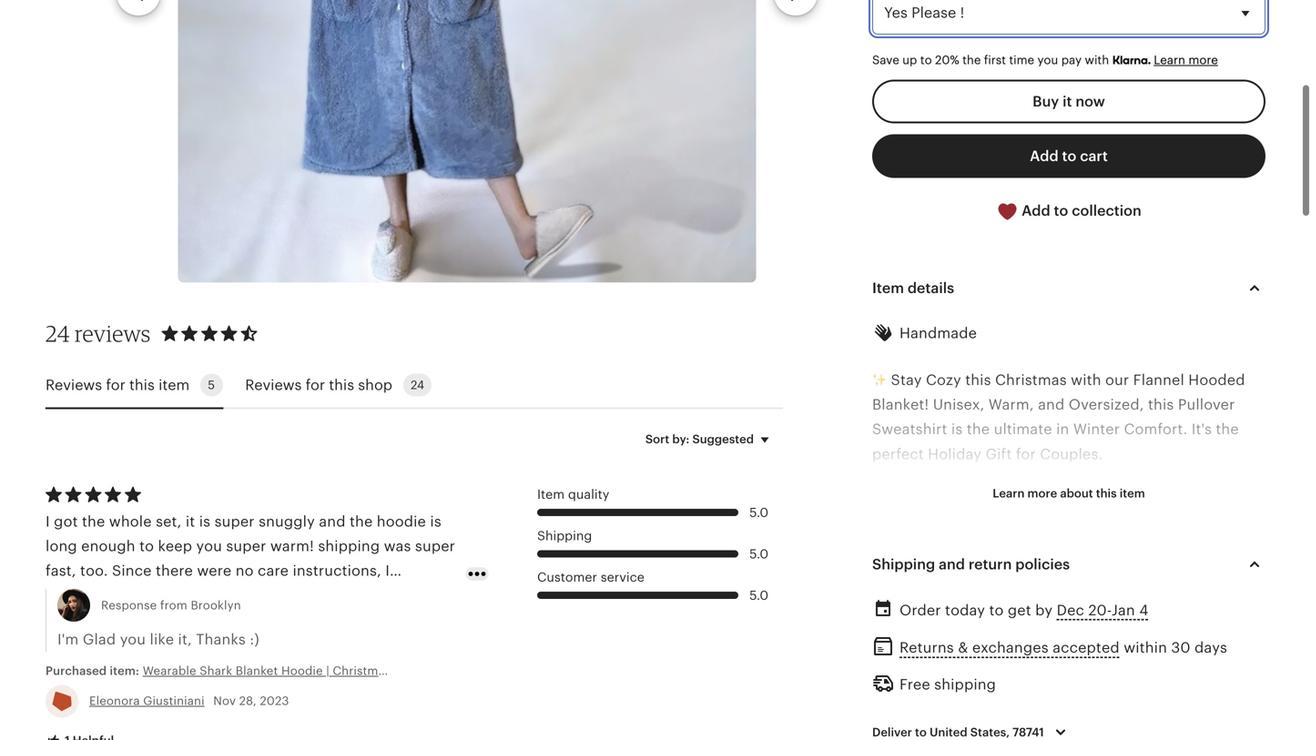 Task type: locate. For each thing, give the bounding box(es) containing it.
1 vertical spatial 24
[[411, 379, 425, 392]]

it's up 30
[[1155, 620, 1175, 636]]

0 vertical spatial perfect
[[873, 446, 925, 463]]

25 - from the left
[[997, 669, 1003, 686]]

for inside ✨ stay cozy this christmas with our flannel hooded blanket! unisex, warm, and oversized, this pullover sweatshirt is the ultimate in winter comfort. it's the perfect holiday gift for couples.
[[1017, 446, 1037, 463]]

2 vertical spatial you
[[120, 632, 146, 648]]

shipping down hassle-
[[873, 557, 936, 573]]

1 horizontal spatial reviews
[[245, 377, 302, 393]]

tab list
[[46, 363, 784, 409]]

snuggly
[[259, 514, 315, 530]]

was down hoodie
[[384, 538, 411, 555]]

and up "off."
[[1220, 496, 1247, 512]]

0 horizontal spatial learn
[[993, 487, 1025, 501]]

2 horizontal spatial is
[[952, 422, 963, 438]]

0 horizontal spatial shipping
[[318, 538, 380, 555]]

2 vertical spatial 5.0
[[750, 589, 769, 603]]

add left the cart
[[1031, 148, 1059, 164]]

to right up
[[921, 53, 933, 67]]

-
[[873, 669, 878, 686], [878, 669, 883, 686], [883, 669, 888, 686], [888, 669, 894, 686], [894, 669, 899, 686], [899, 669, 904, 686], [904, 669, 909, 686], [909, 669, 914, 686], [914, 669, 920, 686], [920, 669, 925, 686], [925, 669, 930, 686], [930, 669, 935, 686], [935, 669, 940, 686], [940, 669, 945, 686], [945, 669, 951, 686], [951, 669, 956, 686], [956, 669, 961, 686], [961, 669, 966, 686], [966, 669, 971, 686], [971, 669, 977, 686], [977, 669, 982, 686], [982, 669, 987, 686], [987, 669, 992, 686], [992, 669, 997, 686], [997, 669, 1003, 686], [1003, 669, 1008, 686], [1008, 669, 1013, 686], [1013, 669, 1018, 686], [1018, 669, 1023, 686], [1023, 669, 1029, 686], [1029, 669, 1034, 686], [1034, 669, 1039, 686], [1039, 669, 1044, 686], [1044, 669, 1049, 686], [1049, 669, 1054, 686], [1054, 669, 1060, 686], [1060, 669, 1065, 686], [1065, 669, 1070, 686], [1070, 669, 1075, 686], [1075, 669, 1080, 686], [1080, 669, 1086, 686]]

you down detailed
[[120, 632, 146, 648]]

1 vertical spatial about
[[135, 638, 177, 654]]

add to collection
[[1019, 203, 1142, 219]]

item:
[[110, 665, 139, 678]]

0 vertical spatial about
[[1061, 487, 1094, 501]]

first
[[985, 53, 1007, 67]]

item quality
[[538, 488, 610, 502]]

item left 5
[[159, 377, 190, 393]]

comfort.
[[1125, 422, 1188, 438]]

1 horizontal spatial a
[[1179, 620, 1187, 636]]

the down the unisex,
[[967, 422, 991, 438]]

shipping inside i got the whole set, it is super snuggly and the hoodie is long enough to keep you super warm! shipping was super fast, too. since there were no care instructions, i messaged the shop owner and she responded promptly with very detailed instructions on how to wash it and was super sweet about it. would totally recommend!!
[[318, 538, 380, 555]]

time
[[1010, 53, 1035, 67]]

1 horizontal spatial more
[[1189, 53, 1219, 67]]

keep
[[158, 538, 192, 555]]

days
[[1195, 640, 1228, 657]]

blanket
[[1036, 496, 1089, 512]]

with inside "save up to 20% the first time you pay with klarna. learn more"
[[1086, 53, 1110, 67]]

1 horizontal spatial about
[[1061, 487, 1094, 501]]

shipping for shipping and return policies
[[873, 557, 936, 573]]

and up in
[[1039, 397, 1065, 413]]

shipping up customer at the left bottom of page
[[538, 529, 593, 544]]

this inside learn more about this item dropdown button
[[1097, 487, 1118, 501]]

0 vertical spatial 24
[[46, 320, 70, 347]]

oversized,
[[1069, 397, 1145, 413]]

glad
[[83, 632, 116, 648]]

to left the cart
[[1063, 148, 1077, 164]]

it right the buy
[[1063, 93, 1073, 110]]

1 horizontal spatial i
[[386, 563, 390, 580]]

by
[[1036, 603, 1053, 619]]

item left quality
[[538, 488, 565, 502]]

shipping
[[318, 538, 380, 555], [935, 677, 997, 693]]

about
[[1061, 487, 1094, 501], [135, 638, 177, 654]]

details
[[908, 280, 955, 297]]

0 vertical spatial shop
[[358, 377, 393, 393]]

is right set,
[[199, 514, 211, 530]]

35 - from the left
[[1049, 669, 1054, 686]]

0 vertical spatial with
[[1086, 53, 1110, 67]]

off.
[[1207, 521, 1231, 537]]

41 - from the left
[[1080, 669, 1086, 686]]

24 - from the left
[[992, 669, 997, 686]]

a left unique
[[1155, 496, 1163, 512]]

and right snuggly at left bottom
[[319, 514, 346, 530]]

1 horizontal spatial 24
[[411, 379, 425, 392]]

a up 30
[[1179, 620, 1187, 636]]

item for item quality
[[538, 488, 565, 502]]

on
[[265, 613, 283, 629]]

reviews down 24 reviews
[[46, 377, 102, 393]]

and inside ✨ stay cozy this christmas with our flannel hooded blanket! unisex, warm, and oversized, this pullover sweatshirt is the ultimate in winter comfort. it's the perfect holiday gift for couples.
[[1039, 397, 1065, 413]]

0 vertical spatial item
[[159, 377, 190, 393]]

1 reviews from the left
[[46, 377, 102, 393]]

today
[[946, 603, 986, 619]]

and down 20-
[[1083, 620, 1109, 636]]

0 vertical spatial shipping
[[318, 538, 380, 555]]

0 vertical spatial you
[[1038, 53, 1059, 67]]

perfect inside ✨ stay cozy this christmas with our flannel hooded blanket! unisex, warm, and oversized, this pullover sweatshirt is the ultimate in winter comfort. it's the perfect holiday gift for couples.
[[873, 446, 925, 463]]

0 horizontal spatial shop
[[149, 588, 184, 604]]

is
[[952, 422, 963, 438], [199, 514, 211, 530], [430, 514, 442, 530]]

1 horizontal spatial item
[[1120, 487, 1146, 501]]

with left our
[[1072, 372, 1102, 388]]

item
[[159, 377, 190, 393], [1120, 487, 1146, 501]]

1 horizontal spatial shop
[[358, 377, 393, 393]]

item up wear
[[1120, 487, 1146, 501]]

set,
[[156, 514, 182, 530]]

wardrobe.
[[981, 645, 1053, 661]]

2 vertical spatial it
[[380, 613, 389, 629]]

29 - from the left
[[1018, 669, 1023, 686]]

shipping
[[538, 529, 593, 544], [873, 557, 936, 573]]

2 5.0 from the top
[[750, 547, 769, 562]]

about down detailed
[[135, 638, 177, 654]]

features:
[[897, 694, 962, 711]]

1 vertical spatial shipping
[[935, 677, 997, 693]]

must-
[[1191, 620, 1232, 636]]

23 - from the left
[[987, 669, 992, 686]]

return
[[969, 557, 1013, 573]]

10 - from the left
[[920, 669, 925, 686]]

perfect down order
[[903, 620, 955, 636]]

with inside i got the whole set, it is super snuggly and the hoodie is long enough to keep you super warm! shipping was super fast, too. since there were no care instructions, i messaged the shop owner and she responded promptly with very detailed instructions on how to wash it and was super sweet about it. would totally recommend!!
[[46, 613, 76, 629]]

sweatshirt
[[873, 422, 948, 438]]

1 vertical spatial i
[[386, 563, 390, 580]]

learn more button
[[1155, 53, 1219, 67]]

1 5.0 from the top
[[750, 506, 769, 520]]

it's inside this oversized hooded blanket features a unique and hassle-free design that's easy to wear and take off. with its long sleeves and soft fleece material, it's not only functional but also incredibly cozy.
[[1198, 545, 1218, 562]]

no
[[236, 563, 254, 580]]

learn right klarna.
[[1155, 53, 1186, 67]]

0 horizontal spatial a
[[1155, 496, 1163, 512]]

buy it now
[[1033, 93, 1106, 110]]

save
[[873, 53, 900, 67]]

26 - from the left
[[1003, 669, 1008, 686]]

holiday
[[929, 446, 982, 463]]

shipping inside dropdown button
[[873, 557, 936, 573]]

11 - from the left
[[925, 669, 930, 686]]

reviews right 5
[[245, 377, 302, 393]]

1 vertical spatial item
[[538, 488, 565, 502]]

a
[[1155, 496, 1163, 512], [1179, 620, 1187, 636]]

you left the pay
[[1038, 53, 1059, 67]]

for inside the perfect blend of comfort and style, it's a must-have for your winter wardrobe. ----------------------------------------- •✨ features: material: fleece
[[873, 645, 893, 661]]

oversized
[[906, 496, 974, 512]]

add inside button
[[1022, 203, 1051, 219]]

to left united
[[916, 726, 927, 740]]

about inside i got the whole set, it is super snuggly and the hoodie is long enough to keep you super warm! shipping was super fast, too. since there were no care instructions, i messaged the shop owner and she responded promptly with very detailed instructions on how to wash it and was super sweet about it. would totally recommend!!
[[135, 638, 177, 654]]

there
[[156, 563, 193, 580]]

got
[[54, 514, 78, 530]]

0 vertical spatial it
[[1063, 93, 1073, 110]]

it's left the not
[[1198, 545, 1218, 562]]

5.0 for service
[[750, 589, 769, 603]]

0 vertical spatial 5.0
[[750, 506, 769, 520]]

1 horizontal spatial it's
[[1198, 545, 1218, 562]]

add to cart button
[[873, 134, 1266, 178]]

0 horizontal spatial you
[[120, 632, 146, 648]]

about inside learn more about this item dropdown button
[[1061, 487, 1094, 501]]

add inside add to cart 'button'
[[1031, 148, 1059, 164]]

1 horizontal spatial learn
[[1155, 53, 1186, 67]]

8 - from the left
[[909, 669, 914, 686]]

2 - from the left
[[878, 669, 883, 686]]

to left "collection" at the top right of the page
[[1055, 203, 1069, 219]]

you inside i got the whole set, it is super snuggly and the hoodie is long enough to keep you super warm! shipping was super fast, too. since there were no care instructions, i messaged the shop owner and she responded promptly with very detailed instructions on how to wash it and was super sweet about it. would totally recommend!!
[[196, 538, 222, 555]]

item inside 'tab list'
[[159, 377, 190, 393]]

is right hoodie
[[430, 514, 442, 530]]

learn up that's on the right bottom of the page
[[993, 487, 1025, 501]]

features
[[1093, 496, 1151, 512]]

0 horizontal spatial shipping
[[538, 529, 593, 544]]

item left "details"
[[873, 280, 905, 297]]

1 vertical spatial add
[[1022, 203, 1051, 219]]

and down that's on the right bottom of the page
[[1022, 545, 1049, 562]]

you up "were"
[[196, 538, 222, 555]]

design
[[955, 521, 1003, 537]]

warm,
[[989, 397, 1035, 413]]

1 vertical spatial learn
[[993, 487, 1025, 501]]

our
[[1106, 372, 1130, 388]]

reviews for reviews for this item
[[46, 377, 102, 393]]

more up that's on the right bottom of the page
[[1028, 487, 1058, 501]]

unique
[[1167, 496, 1216, 512]]

0 vertical spatial add
[[1031, 148, 1059, 164]]

1 vertical spatial item
[[1120, 487, 1146, 501]]

add down add to cart 'button'
[[1022, 203, 1051, 219]]

1 horizontal spatial shipping
[[873, 557, 936, 573]]

long up fast,
[[46, 538, 77, 555]]

19 - from the left
[[966, 669, 971, 686]]

it right wash on the left bottom
[[380, 613, 389, 629]]

5.0 for quality
[[750, 506, 769, 520]]

0 vertical spatial more
[[1189, 53, 1219, 67]]

with up i'm
[[46, 613, 76, 629]]

1 horizontal spatial long
[[930, 545, 962, 562]]

0 horizontal spatial 24
[[46, 320, 70, 347]]

cart
[[1081, 148, 1109, 164]]

1 horizontal spatial you
[[196, 538, 222, 555]]

0 vertical spatial was
[[384, 538, 411, 555]]

20%
[[936, 53, 960, 67]]

0 vertical spatial shipping
[[538, 529, 593, 544]]

the left the first
[[963, 53, 982, 67]]

cozy
[[927, 372, 962, 388]]

shipping up instructions,
[[318, 538, 380, 555]]

more right klarna.
[[1189, 53, 1219, 67]]

shipping and return policies
[[873, 557, 1071, 573]]

buy
[[1033, 93, 1060, 110]]

reviews for this item
[[46, 377, 190, 393]]

1 vertical spatial 5.0
[[750, 547, 769, 562]]

was down the promptly
[[424, 613, 451, 629]]

0 horizontal spatial more
[[1028, 487, 1058, 501]]

0 horizontal spatial item
[[159, 377, 190, 393]]

3 - from the left
[[883, 669, 888, 686]]

with
[[1086, 53, 1110, 67], [1072, 372, 1102, 388], [46, 613, 76, 629]]

long up functional
[[930, 545, 962, 562]]

2 horizontal spatial you
[[1038, 53, 1059, 67]]

1 vertical spatial a
[[1179, 620, 1187, 636]]

save up to 20% the first time you pay with klarna. learn more
[[873, 53, 1219, 67]]

its
[[909, 545, 926, 562]]

shipping down winter
[[935, 677, 997, 693]]

free
[[900, 677, 931, 693]]

1 horizontal spatial shipping
[[935, 677, 997, 693]]

20-
[[1089, 603, 1112, 619]]

1 vertical spatial it
[[186, 514, 195, 530]]

learn more about this item button
[[980, 477, 1160, 510]]

exchanges
[[973, 640, 1049, 657]]

with right the pay
[[1086, 53, 1110, 67]]

you
[[1038, 53, 1059, 67], [196, 538, 222, 555], [120, 632, 146, 648]]

0 horizontal spatial long
[[46, 538, 77, 555]]

0 horizontal spatial it's
[[1155, 620, 1175, 636]]

of
[[1003, 620, 1018, 636]]

0 vertical spatial learn
[[1155, 53, 1186, 67]]

to right easy on the right bottom of page
[[1085, 521, 1100, 537]]

shop
[[358, 377, 393, 393], [149, 588, 184, 604]]

3 5.0 from the top
[[750, 589, 769, 603]]

0 vertical spatial a
[[1155, 496, 1163, 512]]

1 vertical spatial more
[[1028, 487, 1058, 501]]

1 vertical spatial shipping
[[873, 557, 936, 573]]

i left got
[[46, 514, 50, 530]]

1 vertical spatial you
[[196, 538, 222, 555]]

now
[[1076, 93, 1106, 110]]

material:
[[873, 719, 935, 735]]

2023
[[260, 695, 289, 709]]

0 horizontal spatial reviews
[[46, 377, 102, 393]]

i up the promptly
[[386, 563, 390, 580]]

item details button
[[856, 267, 1283, 310]]

were
[[197, 563, 232, 580]]

0 vertical spatial item
[[873, 280, 905, 297]]

1 vertical spatial with
[[1072, 372, 1102, 388]]

0 horizontal spatial was
[[384, 538, 411, 555]]

states,
[[971, 726, 1010, 740]]

sweet
[[90, 638, 131, 654]]

response
[[101, 599, 157, 613]]

to up of
[[990, 603, 1004, 619]]

0 vertical spatial i
[[46, 514, 50, 530]]

1 vertical spatial shop
[[149, 588, 184, 604]]

item inside dropdown button
[[873, 280, 905, 297]]

perfect inside the perfect blend of comfort and style, it's a must-have for your winter wardrobe. ----------------------------------------- •✨ features: material: fleece
[[903, 620, 955, 636]]

and right its
[[939, 557, 966, 573]]

quality
[[568, 488, 610, 502]]

1 vertical spatial perfect
[[903, 620, 955, 636]]

2 reviews from the left
[[245, 377, 302, 393]]

instructions,
[[293, 563, 382, 580]]

to inside the add to collection button
[[1055, 203, 1069, 219]]

perfect down sweatshirt on the right
[[873, 446, 925, 463]]

you inside "save up to 20% the first time you pay with klarna. learn more"
[[1038, 53, 1059, 67]]

the left hoodie
[[350, 514, 373, 530]]

shop inside 'tab list'
[[358, 377, 393, 393]]

and
[[1039, 397, 1065, 413], [1220, 496, 1247, 512], [319, 514, 346, 530], [1142, 521, 1169, 537], [1022, 545, 1049, 562], [939, 557, 966, 573], [237, 588, 263, 604], [393, 613, 420, 629], [1083, 620, 1109, 636]]

returns & exchanges accepted within 30 days
[[900, 640, 1228, 657]]

policies
[[1016, 557, 1071, 573]]

0 horizontal spatial item
[[538, 488, 565, 502]]

1 horizontal spatial it
[[380, 613, 389, 629]]

it's
[[1198, 545, 1218, 562], [1155, 620, 1175, 636]]

1 vertical spatial it's
[[1155, 620, 1175, 636]]

about up easy on the right bottom of page
[[1061, 487, 1094, 501]]

it inside button
[[1063, 93, 1073, 110]]

is down the unisex,
[[952, 422, 963, 438]]

buy it now button
[[873, 80, 1266, 123]]

style,
[[1113, 620, 1151, 636]]

0 horizontal spatial about
[[135, 638, 177, 654]]

it right set,
[[186, 514, 195, 530]]

super
[[215, 514, 255, 530], [226, 538, 266, 555], [415, 538, 456, 555], [46, 638, 86, 654]]

1 horizontal spatial item
[[873, 280, 905, 297]]

2 horizontal spatial it
[[1063, 93, 1073, 110]]

from
[[160, 599, 188, 613]]

12 - from the left
[[930, 669, 935, 686]]

9 - from the left
[[914, 669, 920, 686]]

2 vertical spatial with
[[46, 613, 76, 629]]

34 - from the left
[[1044, 669, 1049, 686]]

0 vertical spatial it's
[[1198, 545, 1218, 562]]

warm!
[[270, 538, 314, 555]]

she
[[267, 588, 292, 604]]

1 vertical spatial was
[[424, 613, 451, 629]]

eleonora giustiniani link
[[89, 695, 205, 709]]

customer service
[[538, 571, 645, 585]]

long inside i got the whole set, it is super snuggly and the hoodie is long enough to keep you super warm! shipping was super fast, too. since there were no care instructions, i messaged the shop owner and she responded promptly with very detailed instructions on how to wash it and was super sweet about it. would totally recommend!!
[[46, 538, 77, 555]]



Task type: vqa. For each thing, say whether or not it's contained in the screenshot.
home & living
no



Task type: describe. For each thing, give the bounding box(es) containing it.
tab list containing reviews for this item
[[46, 363, 784, 409]]

14 - from the left
[[940, 669, 945, 686]]

24 reviews
[[46, 320, 151, 347]]

stay
[[892, 372, 923, 388]]

giustiniani
[[143, 695, 205, 709]]

fast,
[[46, 563, 76, 580]]

36 - from the left
[[1054, 669, 1060, 686]]

:)
[[250, 632, 260, 648]]

1 horizontal spatial was
[[424, 613, 451, 629]]

returns & exchanges accepted button
[[900, 635, 1120, 662]]

33 - from the left
[[1039, 669, 1044, 686]]

item for item details
[[873, 280, 905, 297]]

and inside the perfect blend of comfort and style, it's a must-have for your winter wardrobe. ----------------------------------------- •✨ features: material: fleece
[[1083, 620, 1109, 636]]

to down responded
[[321, 613, 335, 629]]

owner
[[188, 588, 233, 604]]

suggested
[[693, 433, 754, 446]]

✨
[[873, 372, 888, 388]]

recommend!!
[[295, 638, 390, 654]]

but
[[983, 570, 1007, 587]]

handmade
[[900, 325, 978, 342]]

add for add to cart
[[1031, 148, 1059, 164]]

24 for 24
[[411, 379, 425, 392]]

how
[[287, 613, 317, 629]]

sort by: suggested
[[646, 433, 754, 446]]

christmas
[[996, 372, 1068, 388]]

totally
[[246, 638, 291, 654]]

38 - from the left
[[1065, 669, 1070, 686]]

learn more about this item
[[993, 487, 1146, 501]]

since
[[112, 563, 152, 580]]

reviews for reviews for this shop
[[245, 377, 302, 393]]

a inside the perfect blend of comfort and style, it's a must-have for your winter wardrobe. ----------------------------------------- •✨ features: material: fleece
[[1179, 620, 1187, 636]]

the right got
[[82, 514, 105, 530]]

to inside add to cart 'button'
[[1063, 148, 1077, 164]]

fleece
[[1084, 545, 1128, 562]]

to inside this oversized hooded blanket features a unique and hassle-free design that's easy to wear and take off. with its long sleeves and soft fleece material, it's not only functional but also incredibly cozy.
[[1085, 521, 1100, 537]]

0 horizontal spatial it
[[186, 514, 195, 530]]

sort
[[646, 433, 670, 446]]

is inside ✨ stay cozy this christmas with our flannel hooded blanket! unisex, warm, and oversized, this pullover sweatshirt is the ultimate in winter comfort. it's the perfect holiday gift for couples.
[[952, 422, 963, 438]]

flannel
[[1134, 372, 1185, 388]]

1 horizontal spatial is
[[430, 514, 442, 530]]

only
[[873, 570, 903, 587]]

0 horizontal spatial i
[[46, 514, 50, 530]]

22 - from the left
[[982, 669, 987, 686]]

fleece
[[939, 719, 985, 735]]

whole
[[109, 514, 152, 530]]

shipping for shipping
[[538, 529, 593, 544]]

returns
[[900, 640, 955, 657]]

hassle-
[[873, 521, 923, 537]]

i'm glad you like it, thanks :)
[[57, 632, 260, 648]]

78741
[[1013, 726, 1045, 740]]

37 - from the left
[[1060, 669, 1065, 686]]

24 for 24 reviews
[[46, 320, 70, 347]]

i got the whole set, it is super snuggly and the hoodie is long enough to keep you super warm! shipping was super fast, too. since there were no care instructions, i messaged the shop owner and she responded promptly with very detailed instructions on how to wash it and was super sweet about it. would totally recommend!!
[[46, 514, 456, 654]]

dec
[[1057, 603, 1085, 619]]

collection
[[1073, 203, 1142, 219]]

order
[[900, 603, 942, 619]]

unisex,
[[934, 397, 985, 413]]

united
[[930, 726, 968, 740]]

16 - from the left
[[951, 669, 956, 686]]

would
[[199, 638, 242, 654]]

within
[[1124, 640, 1168, 657]]

thanks
[[196, 632, 246, 648]]

32 - from the left
[[1034, 669, 1039, 686]]

0 horizontal spatial is
[[199, 514, 211, 530]]

the
[[873, 620, 899, 636]]

ultimate
[[995, 422, 1053, 438]]

that's
[[1007, 521, 1045, 537]]

also
[[1011, 570, 1040, 587]]

and up material,
[[1142, 521, 1169, 537]]

and down no
[[237, 588, 263, 604]]

18 - from the left
[[961, 669, 966, 686]]

detailed
[[114, 613, 172, 629]]

pullover
[[1179, 397, 1236, 413]]

20 - from the left
[[971, 669, 977, 686]]

&
[[959, 640, 969, 657]]

add for add to collection
[[1022, 203, 1051, 219]]

4 - from the left
[[888, 669, 894, 686]]

the down since at the bottom of the page
[[122, 588, 145, 604]]

easy
[[1049, 521, 1081, 537]]

this
[[873, 496, 902, 512]]

not
[[1222, 545, 1246, 562]]

this oversized hooded blanket features a unique and hassle-free design that's easy to wear and take off. with its long sleeves and soft fleece material, it's not only functional but also incredibly cozy.
[[873, 496, 1247, 587]]

sort by: suggested button
[[632, 420, 790, 459]]

28 - from the left
[[1013, 669, 1018, 686]]

eleonora
[[89, 695, 140, 709]]

the inside "save up to 20% the first time you pay with klarna. learn more"
[[963, 53, 982, 67]]

pay
[[1062, 53, 1082, 67]]

4
[[1140, 603, 1149, 619]]

to left keep
[[139, 538, 154, 555]]

13 - from the left
[[935, 669, 940, 686]]

it's
[[1192, 422, 1213, 438]]

27 - from the left
[[1008, 669, 1013, 686]]

40 - from the left
[[1075, 669, 1080, 686]]

it.
[[181, 638, 195, 654]]

7 - from the left
[[904, 669, 909, 686]]

shop inside i got the whole set, it is super snuggly and the hoodie is long enough to keep you super warm! shipping was super fast, too. since there were no care instructions, i messaged the shop owner and she responded promptly with very detailed instructions on how to wash it and was super sweet about it. would totally recommend!!
[[149, 588, 184, 604]]

with inside ✨ stay cozy this christmas with our flannel hooded blanket! unisex, warm, and oversized, this pullover sweatshirt is the ultimate in winter comfort. it's the perfect holiday gift for couples.
[[1072, 372, 1102, 388]]

learn inside "save up to 20% the first time you pay with klarna. learn more"
[[1155, 53, 1186, 67]]

nov
[[213, 695, 236, 709]]

28,
[[239, 695, 257, 709]]

a inside this oversized hooded blanket features a unique and hassle-free design that's easy to wear and take off. with its long sleeves and soft fleece material, it's not only functional but also incredibly cozy.
[[1155, 496, 1163, 512]]

hooded
[[978, 496, 1032, 512]]

30 - from the left
[[1023, 669, 1029, 686]]

and inside dropdown button
[[939, 557, 966, 573]]

eleonora giustiniani nov 28, 2023
[[89, 695, 289, 709]]

very
[[80, 613, 110, 629]]

more inside learn more about this item dropdown button
[[1028, 487, 1058, 501]]

21 - from the left
[[977, 669, 982, 686]]

response from brooklyn
[[101, 599, 241, 613]]

have
[[1232, 620, 1265, 636]]

too.
[[80, 563, 108, 580]]

deliver to united states, 78741
[[873, 726, 1045, 740]]

material,
[[1132, 545, 1194, 562]]

1 - from the left
[[873, 669, 878, 686]]

wash
[[339, 613, 376, 629]]

31 - from the left
[[1029, 669, 1034, 686]]

service
[[601, 571, 645, 585]]

5 - from the left
[[894, 669, 899, 686]]

item inside dropdown button
[[1120, 487, 1146, 501]]

hooded
[[1189, 372, 1246, 388]]

learn inside dropdown button
[[993, 487, 1025, 501]]

it's inside the perfect blend of comfort and style, it's a must-have for your winter wardrobe. ----------------------------------------- •✨ features: material: fleece
[[1155, 620, 1175, 636]]

free
[[923, 521, 951, 537]]

purchased
[[46, 665, 107, 678]]

gift
[[986, 446, 1013, 463]]

winter
[[1074, 422, 1121, 438]]

the right it's
[[1217, 422, 1240, 438]]

more inside "save up to 20% the first time you pay with klarna. learn more"
[[1189, 53, 1219, 67]]

sleeves
[[966, 545, 1018, 562]]

15 - from the left
[[945, 669, 951, 686]]

17 - from the left
[[956, 669, 961, 686]]

add to collection button
[[873, 189, 1266, 234]]

in
[[1057, 422, 1070, 438]]

long inside this oversized hooded blanket features a unique and hassle-free design that's easy to wear and take off. with its long sleeves and soft fleece material, it's not only functional but also incredibly cozy.
[[930, 545, 962, 562]]

to inside "save up to 20% the first time you pay with klarna. learn more"
[[921, 53, 933, 67]]

6 - from the left
[[899, 669, 904, 686]]

incredibly
[[1044, 570, 1115, 587]]

blend
[[959, 620, 999, 636]]

39 - from the left
[[1070, 669, 1075, 686]]

to inside the deliver to united states, 78741 dropdown button
[[916, 726, 927, 740]]

reviews
[[75, 320, 151, 347]]

and down the promptly
[[393, 613, 420, 629]]



